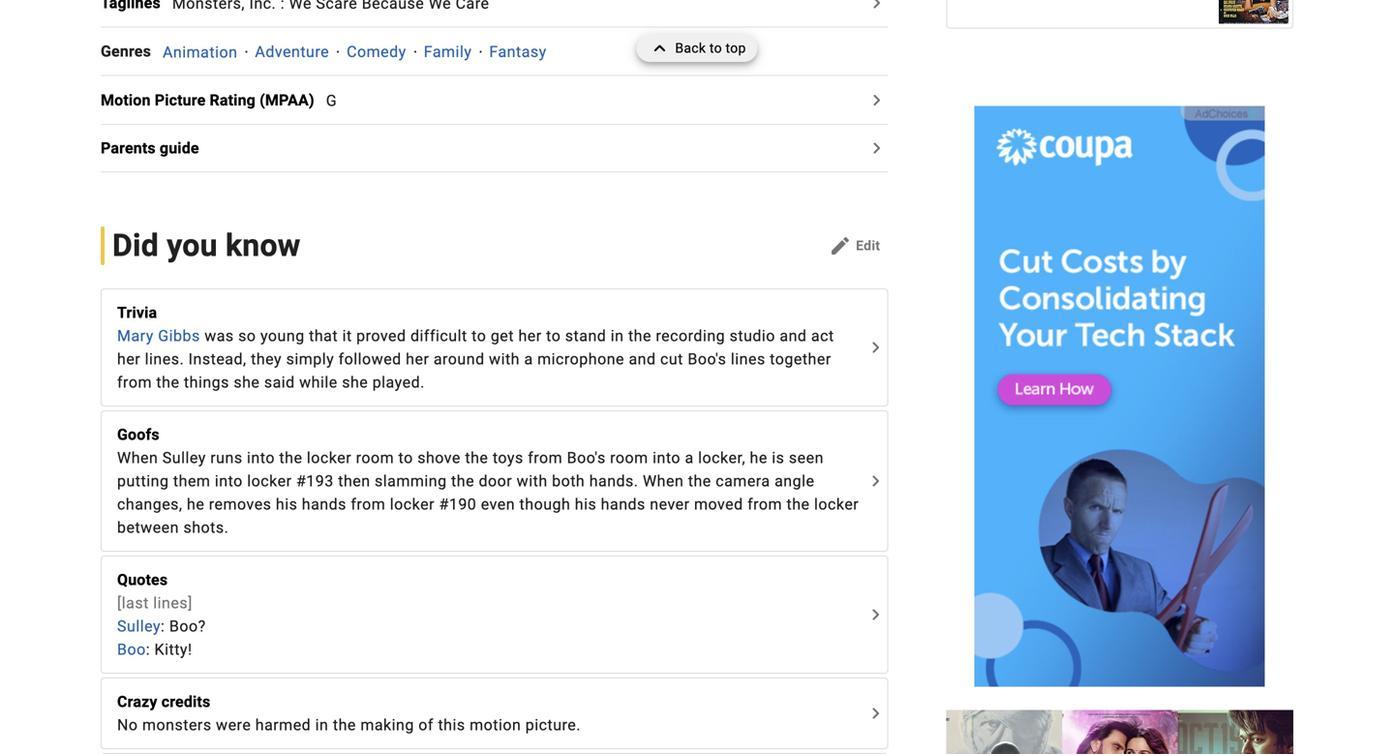 Task type: locate. For each thing, give the bounding box(es) containing it.
locker up removes
[[247, 472, 292, 491]]

0 vertical spatial boo's
[[688, 350, 727, 369]]

0 vertical spatial a
[[524, 350, 533, 369]]

1 horizontal spatial room
[[610, 449, 649, 467]]

1 horizontal spatial boo's
[[688, 350, 727, 369]]

hands
[[302, 495, 347, 514], [601, 495, 646, 514]]

his
[[276, 495, 298, 514], [575, 495, 597, 514]]

a
[[524, 350, 533, 369], [685, 449, 694, 467]]

and
[[780, 327, 807, 345], [629, 350, 656, 369]]

the
[[628, 327, 652, 345], [156, 373, 180, 392], [279, 449, 303, 467], [465, 449, 488, 467], [451, 472, 475, 491], [688, 472, 712, 491], [787, 495, 810, 514], [333, 716, 356, 735]]

1 vertical spatial when
[[643, 472, 684, 491]]

with down get
[[489, 350, 520, 369]]

animation button
[[163, 43, 238, 61]]

comedy
[[347, 43, 407, 61]]

camera
[[716, 472, 771, 491]]

see more image
[[864, 336, 887, 359], [864, 603, 887, 627]]

1 vertical spatial :
[[146, 641, 150, 659]]

fantasy button
[[489, 43, 547, 61]]

the left making
[[333, 716, 356, 735]]

sulley button
[[117, 615, 161, 638]]

her
[[519, 327, 542, 345], [117, 350, 141, 369], [406, 350, 429, 369]]

1 horizontal spatial a
[[685, 449, 694, 467]]

with up though
[[517, 472, 548, 491]]

quotes button
[[117, 569, 862, 592]]

the up "#193"
[[279, 449, 303, 467]]

he left is
[[750, 449, 768, 467]]

comedy button
[[347, 43, 407, 61]]

into
[[247, 449, 275, 467], [653, 449, 681, 467], [215, 472, 243, 491]]

: down 'sulley' button
[[146, 641, 150, 659]]

1 horizontal spatial in
[[611, 327, 624, 345]]

1 horizontal spatial her
[[406, 350, 429, 369]]

lines
[[731, 350, 766, 369]]

parents guide: see all image
[[865, 137, 888, 160]]

boo's inside was so young that it proved difficult to get her to stand in the recording studio and act her lines. instead, they simply followed her around with a microphone and cut boo's lines together from the things she said while she played.
[[688, 350, 727, 369]]

in right "stand" at top
[[611, 327, 624, 345]]

2 room from the left
[[610, 449, 649, 467]]

0 horizontal spatial and
[[629, 350, 656, 369]]

into up never
[[653, 449, 681, 467]]

0 horizontal spatial her
[[117, 350, 141, 369]]

mary
[[117, 327, 154, 345]]

the down the 'angle'
[[787, 495, 810, 514]]

with
[[489, 350, 520, 369], [517, 472, 548, 491]]

did
[[112, 228, 159, 264]]

proved
[[357, 327, 406, 345]]

hands down hands.
[[601, 495, 646, 514]]

0 horizontal spatial he
[[187, 495, 205, 514]]

0 vertical spatial and
[[780, 327, 807, 345]]

to left top
[[710, 40, 722, 56]]

crazy credits button
[[117, 691, 862, 714]]

1 vertical spatial he
[[187, 495, 205, 514]]

shots.
[[183, 519, 229, 537]]

crazy
[[117, 693, 157, 711]]

in right 'harmed'
[[315, 716, 329, 735]]

0 vertical spatial with
[[489, 350, 520, 369]]

1 horizontal spatial his
[[575, 495, 597, 514]]

adventure button
[[255, 43, 329, 61]]

1 she from the left
[[234, 373, 260, 392]]

from down lines.
[[117, 373, 152, 392]]

sulley down '[last'
[[117, 617, 161, 636]]

2 she from the left
[[342, 373, 368, 392]]

2 see more image from the top
[[864, 603, 887, 627]]

see more image for when sulley runs into the locker room to shove the toys from boo's room into a locker, he is seen putting them into locker #193 then slamming the door with both hands. when the camera angle changes, he removes his hands from locker #190 even though his hands never moved from the locker between shots.
[[864, 470, 887, 493]]

1 vertical spatial sulley
[[117, 617, 161, 636]]

boo's
[[688, 350, 727, 369], [567, 449, 606, 467]]

still frame image
[[947, 710, 1294, 754]]

boo's down recording at the top
[[688, 350, 727, 369]]

0 horizontal spatial his
[[276, 495, 298, 514]]

1 horizontal spatial and
[[780, 327, 807, 345]]

1 vertical spatial a
[[685, 449, 694, 467]]

around
[[434, 350, 485, 369]]

sulley inside quotes [last lines] sulley : boo? boo : kitty!
[[117, 617, 161, 636]]

2 his from the left
[[575, 495, 597, 514]]

2 see more image from the top
[[864, 702, 887, 725]]

his down both
[[575, 495, 597, 514]]

the down lines.
[[156, 373, 180, 392]]

shove
[[418, 449, 461, 467]]

1 horizontal spatial hands
[[601, 495, 646, 514]]

1 horizontal spatial :
[[161, 617, 165, 636]]

recording
[[656, 327, 726, 345]]

2 hands from the left
[[601, 495, 646, 514]]

stand
[[565, 327, 607, 345]]

1 vertical spatial see more image
[[864, 702, 887, 725]]

his down "#193"
[[276, 495, 298, 514]]

0 horizontal spatial she
[[234, 373, 260, 392]]

to up slamming
[[399, 449, 413, 467]]

motion picture rating (mpaa)
[[101, 91, 315, 109]]

her down mary
[[117, 350, 141, 369]]

taglines: see all image
[[865, 0, 888, 14]]

0 horizontal spatial a
[[524, 350, 533, 369]]

a left microphone at the top left of the page
[[524, 350, 533, 369]]

animation
[[163, 43, 238, 61]]

room up then
[[356, 449, 394, 467]]

simply
[[286, 350, 334, 369]]

0 vertical spatial :
[[161, 617, 165, 636]]

room
[[356, 449, 394, 467], [610, 449, 649, 467]]

0 horizontal spatial in
[[315, 716, 329, 735]]

the up #190
[[451, 472, 475, 491]]

when down the goofs
[[117, 449, 158, 467]]

1 see more image from the top
[[864, 470, 887, 493]]

1 vertical spatial see more image
[[864, 603, 887, 627]]

her right get
[[519, 327, 542, 345]]

changes,
[[117, 495, 183, 514]]

boo?
[[169, 617, 206, 636]]

she down followed
[[342, 373, 368, 392]]

lines]
[[153, 594, 193, 613]]

0 vertical spatial see more image
[[864, 470, 887, 493]]

0 vertical spatial he
[[750, 449, 768, 467]]

together
[[770, 350, 832, 369]]

was
[[205, 327, 234, 345]]

that
[[309, 327, 338, 345]]

the left recording at the top
[[628, 327, 652, 345]]

he down them
[[187, 495, 205, 514]]

room up hands.
[[610, 449, 649, 467]]

sulley inside goofs when sulley runs into the locker room to shove the toys from boo's room into a locker, he is seen putting them into locker #193 then slamming the door with both hands. when the camera angle changes, he removes his hands from locker #190 even though his hands never moved from the locker between shots.
[[162, 449, 206, 467]]

to inside button
[[710, 40, 722, 56]]

g
[[326, 92, 337, 110]]

1 vertical spatial in
[[315, 716, 329, 735]]

from
[[117, 373, 152, 392], [528, 449, 563, 467], [351, 495, 386, 514], [748, 495, 783, 514]]

1 horizontal spatial into
[[247, 449, 275, 467]]

into right runs
[[247, 449, 275, 467]]

0 horizontal spatial sulley
[[117, 617, 161, 636]]

0 vertical spatial sulley
[[162, 449, 206, 467]]

0 horizontal spatial hands
[[302, 495, 347, 514]]

of
[[419, 716, 434, 735]]

the up moved
[[688, 472, 712, 491]]

0 horizontal spatial boo's
[[567, 449, 606, 467]]

while
[[299, 373, 338, 392]]

parents
[[101, 139, 156, 157]]

edit
[[856, 238, 881, 254]]

was so young that it proved difficult to get her to stand in the recording studio and act her lines. instead, they simply followed her around with a microphone and cut boo's lines together from the things she said while she played.
[[117, 327, 835, 392]]

sulley up them
[[162, 449, 206, 467]]

1 horizontal spatial sulley
[[162, 449, 206, 467]]

to
[[710, 40, 722, 56], [472, 327, 487, 345], [546, 327, 561, 345], [399, 449, 413, 467]]

1 vertical spatial and
[[629, 350, 656, 369]]

a left locker, at the bottom of the page
[[685, 449, 694, 467]]

he
[[750, 449, 768, 467], [187, 495, 205, 514]]

in inside was so young that it proved difficult to get her to stand in the recording studio and act her lines. instead, they simply followed her around with a microphone and cut boo's lines together from the things she said while she played.
[[611, 327, 624, 345]]

0 vertical spatial see more image
[[864, 336, 887, 359]]

cut
[[660, 350, 684, 369]]

sulley
[[162, 449, 206, 467], [117, 617, 161, 636]]

0 horizontal spatial when
[[117, 449, 158, 467]]

1 see more image from the top
[[864, 336, 887, 359]]

from inside was so young that it proved difficult to get her to stand in the recording studio and act her lines. instead, they simply followed her around with a microphone and cut boo's lines together from the things she said while she played.
[[117, 373, 152, 392]]

group
[[947, 710, 1294, 754]]

1 horizontal spatial when
[[643, 472, 684, 491]]

1 hands from the left
[[302, 495, 347, 514]]

1 vertical spatial with
[[517, 472, 548, 491]]

0 horizontal spatial :
[[146, 641, 150, 659]]

(mpaa)
[[260, 91, 315, 109]]

0 horizontal spatial room
[[356, 449, 394, 467]]

hands down "#193"
[[302, 495, 347, 514]]

0 vertical spatial in
[[611, 327, 624, 345]]

see more image
[[864, 470, 887, 493], [864, 702, 887, 725]]

she down they
[[234, 373, 260, 392]]

1 horizontal spatial she
[[342, 373, 368, 392]]

: left 'boo?'
[[161, 617, 165, 636]]

she
[[234, 373, 260, 392], [342, 373, 368, 392]]

into down runs
[[215, 472, 243, 491]]

0 vertical spatial when
[[117, 449, 158, 467]]

things
[[184, 373, 229, 392]]

boo's up both
[[567, 449, 606, 467]]

locker up "#193"
[[307, 449, 352, 467]]

0 horizontal spatial into
[[215, 472, 243, 491]]

1 vertical spatial boo's
[[567, 449, 606, 467]]

to left get
[[472, 327, 487, 345]]

#190
[[439, 495, 477, 514]]

with inside goofs when sulley runs into the locker room to shove the toys from boo's room into a locker, he is seen putting them into locker #193 then slamming the door with both hands. when the camera angle changes, he removes his hands from locker #190 even though his hands never moved from the locker between shots.
[[517, 472, 548, 491]]

when up never
[[643, 472, 684, 491]]

edit image
[[829, 234, 852, 258]]

and left cut
[[629, 350, 656, 369]]

gibbs
[[158, 327, 200, 345]]

followed
[[339, 350, 402, 369]]

in
[[611, 327, 624, 345], [315, 716, 329, 735]]

back to top
[[675, 40, 746, 56]]

removes
[[209, 495, 272, 514]]

locker
[[307, 449, 352, 467], [247, 472, 292, 491], [390, 495, 435, 514], [814, 495, 859, 514]]

no
[[117, 716, 138, 735]]

though
[[520, 495, 571, 514]]

her up played.
[[406, 350, 429, 369]]

and up together
[[780, 327, 807, 345]]

when
[[117, 449, 158, 467], [643, 472, 684, 491]]



Task type: vqa. For each thing, say whether or not it's contained in the screenshot.
in inside the Crazy credits No monsters were harmed in the making of this motion picture.
yes



Task type: describe. For each thing, give the bounding box(es) containing it.
from up both
[[528, 449, 563, 467]]

1 horizontal spatial he
[[750, 449, 768, 467]]

they
[[251, 350, 282, 369]]

to inside goofs when sulley runs into the locker room to shove the toys from boo's room into a locker, he is seen putting them into locker #193 then slamming the door with both hands. when the camera angle changes, he removes his hands from locker #190 even though his hands never moved from the locker between shots.
[[399, 449, 413, 467]]

a inside goofs when sulley runs into the locker room to shove the toys from boo's room into a locker, he is seen putting them into locker #193 then slamming the door with both hands. when the camera angle changes, he removes his hands from locker #190 even though his hands never moved from the locker between shots.
[[685, 449, 694, 467]]

kitty!
[[155, 641, 192, 659]]

boo's inside goofs when sulley runs into the locker room to shove the toys from boo's room into a locker, he is seen putting them into locker #193 then slamming the door with both hands. when the camera angle changes, he removes his hands from locker #190 even though his hands never moved from the locker between shots.
[[567, 449, 606, 467]]

back to top button
[[637, 35, 758, 62]]

2 horizontal spatial her
[[519, 327, 542, 345]]

angle
[[775, 472, 815, 491]]

making
[[361, 716, 414, 735]]

1 room from the left
[[356, 449, 394, 467]]

#193
[[296, 472, 334, 491]]

boo
[[117, 641, 146, 659]]

see more image for no monsters were harmed in the making of this motion picture.
[[864, 702, 887, 725]]

see more image for quotes
[[864, 603, 887, 627]]

the down goofs button
[[465, 449, 488, 467]]

from down camera
[[748, 495, 783, 514]]

so
[[238, 327, 256, 345]]

both
[[552, 472, 585, 491]]

parents guide
[[101, 139, 199, 157]]

act
[[811, 327, 835, 345]]

adventure
[[255, 43, 329, 61]]

slamming
[[375, 472, 447, 491]]

a inside was so young that it proved difficult to get her to stand in the recording studio and act her lines. instead, they simply followed her around with a microphone and cut boo's lines together from the things she said while she played.
[[524, 350, 533, 369]]

motion
[[101, 91, 151, 109]]

studio
[[730, 327, 776, 345]]

goofs when sulley runs into the locker room to shove the toys from boo's room into a locker, he is seen putting them into locker #193 then slamming the door with both hands. when the camera angle changes, he removes his hands from locker #190 even though his hands never moved from the locker between shots.
[[117, 426, 859, 537]]

even
[[481, 495, 515, 514]]

expand less image
[[648, 35, 675, 62]]

picture
[[155, 91, 206, 109]]

fantasy
[[489, 43, 547, 61]]

trivia button
[[117, 301, 862, 324]]

top
[[726, 40, 746, 56]]

locker down the 'angle'
[[814, 495, 859, 514]]

know
[[226, 228, 301, 264]]

quotes
[[117, 571, 168, 589]]

parents guide button
[[101, 137, 211, 160]]

boo button
[[117, 638, 146, 661]]

the inside crazy credits no monsters were harmed in the making of this motion picture.
[[333, 716, 356, 735]]

door
[[479, 472, 513, 491]]

played.
[[373, 373, 425, 392]]

young
[[260, 327, 305, 345]]

moved
[[694, 495, 743, 514]]

them
[[173, 472, 211, 491]]

locker down slamming
[[390, 495, 435, 514]]

certificate: see all image
[[865, 88, 888, 112]]

family
[[424, 43, 472, 61]]

then
[[338, 472, 371, 491]]

goofs button
[[117, 423, 862, 446]]

to left "stand" at top
[[546, 327, 561, 345]]

is
[[772, 449, 785, 467]]

hands.
[[590, 472, 639, 491]]

said
[[264, 373, 295, 392]]

mary gibbs
[[117, 327, 200, 345]]

from down then
[[351, 495, 386, 514]]

goofs
[[117, 426, 160, 444]]

[last
[[117, 594, 149, 613]]

motion picture rating (mpaa) button
[[101, 88, 326, 112]]

back
[[675, 40, 706, 56]]

2 horizontal spatial into
[[653, 449, 681, 467]]

1 his from the left
[[276, 495, 298, 514]]

crazy credits no monsters were harmed in the making of this motion picture.
[[117, 693, 581, 735]]

microphone
[[538, 350, 625, 369]]

difficult
[[411, 327, 467, 345]]

seen
[[789, 449, 824, 467]]

were
[[216, 716, 251, 735]]

toys
[[493, 449, 524, 467]]

it
[[342, 327, 352, 345]]

guide
[[160, 139, 199, 157]]

locker,
[[698, 449, 746, 467]]

get
[[491, 327, 514, 345]]

genres
[[101, 42, 151, 61]]

quotes [last lines] sulley : boo? boo : kitty!
[[117, 571, 206, 659]]

never
[[650, 495, 690, 514]]

in inside crazy credits no monsters were harmed in the making of this motion picture.
[[315, 716, 329, 735]]

with inside was so young that it proved difficult to get her to stand in the recording studio and act her lines. instead, they simply followed her around with a microphone and cut boo's lines together from the things she said while she played.
[[489, 350, 520, 369]]

picture.
[[526, 716, 581, 735]]

motion
[[470, 716, 521, 735]]

family button
[[424, 43, 472, 61]]

see more image for trivia
[[864, 336, 887, 359]]

advertisement region
[[975, 106, 1265, 687]]

runs
[[210, 449, 243, 467]]

this
[[438, 716, 465, 735]]

edit button
[[821, 231, 888, 261]]

instead,
[[189, 350, 247, 369]]

between
[[117, 519, 179, 537]]

did you know
[[112, 228, 301, 264]]

you
[[167, 228, 218, 264]]

trivia
[[117, 304, 157, 322]]



